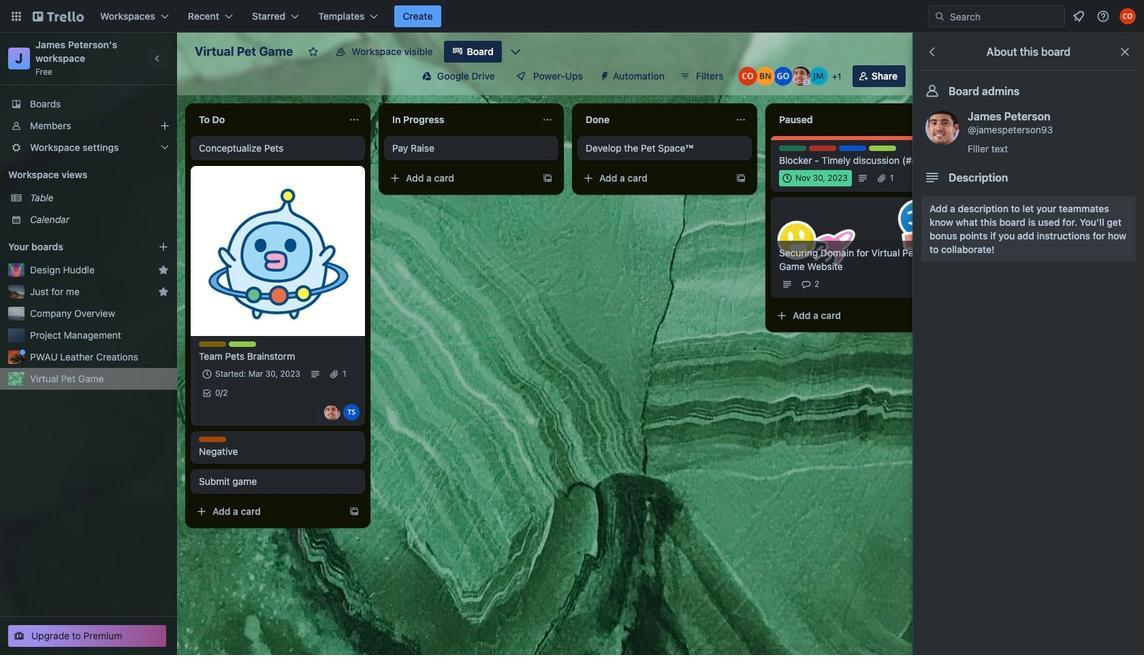 Task type: describe. For each thing, give the bounding box(es) containing it.
ben nelson (bennelson96) image
[[756, 67, 775, 86]]

tara schultz (taraschultz7) image
[[343, 405, 360, 421]]

primary element
[[0, 0, 1144, 33]]

this member is an admin of this board. image
[[804, 80, 810, 86]]

jeremy miller (jeremymiller198) image
[[809, 67, 828, 86]]

open information menu image
[[1097, 10, 1110, 23]]

0 vertical spatial create from template… image
[[736, 173, 746, 184]]

workspace navigation collapse icon image
[[148, 49, 168, 68]]

google drive icon image
[[422, 72, 432, 81]]

create from template… image
[[542, 173, 553, 184]]

color: green, title: "goal" element
[[779, 146, 806, 151]]

2 starred icon image from the top
[[158, 287, 169, 298]]

Search field
[[945, 7, 1065, 26]]

0 horizontal spatial james peterson (jamespeterson93) image
[[324, 405, 341, 421]]

back to home image
[[33, 5, 84, 27]]

color: red, title: "blocker" element
[[809, 146, 836, 151]]

gary orlando (garyorlando) image
[[774, 67, 793, 86]]



Task type: locate. For each thing, give the bounding box(es) containing it.
add board image
[[158, 242, 169, 253]]

james peterson (jamespeterson93) image left tara schultz (taraschultz7) image
[[324, 405, 341, 421]]

1 horizontal spatial create from template… image
[[736, 173, 746, 184]]

1 vertical spatial james peterson (jamespeterson93) image
[[324, 405, 341, 421]]

sm image
[[594, 65, 613, 84]]

your boards with 6 items element
[[8, 239, 138, 255]]

create from template… image
[[736, 173, 746, 184], [349, 507, 360, 518]]

color: bold lime, title: "team task" element
[[229, 342, 256, 347]]

0 notifications image
[[1071, 8, 1087, 25]]

christina overa (christinaovera) image
[[738, 67, 757, 86]]

starred icon image
[[158, 265, 169, 276], [158, 287, 169, 298]]

Board name text field
[[188, 41, 300, 63]]

james peterson (jamespeterson93) image
[[791, 67, 810, 86], [324, 405, 341, 421]]

1 horizontal spatial james peterson (jamespeterson93) image
[[791, 67, 810, 86]]

color: yellow, title: none image
[[199, 342, 226, 347]]

0 horizontal spatial create from template… image
[[349, 507, 360, 518]]

0 vertical spatial starred icon image
[[158, 265, 169, 276]]

search image
[[934, 11, 945, 22]]

james peterson (jamespeterson93) image
[[926, 111, 960, 145]]

None text field
[[384, 109, 537, 131], [771, 109, 924, 131], [384, 109, 537, 131], [771, 109, 924, 131]]

None text field
[[191, 109, 343, 131], [578, 109, 730, 131], [191, 109, 343, 131], [578, 109, 730, 131]]

color: blue, title: "fyi" element
[[839, 146, 866, 151]]

customize views image
[[509, 45, 522, 59]]

color: orange, title: none image
[[199, 437, 226, 443]]

1 vertical spatial create from template… image
[[349, 507, 360, 518]]

1 starred icon image from the top
[[158, 265, 169, 276]]

christina overa (christinaovera) image
[[1120, 8, 1136, 25]]

1 vertical spatial starred icon image
[[158, 287, 169, 298]]

star or unstar board image
[[308, 46, 319, 57]]

james peterson (jamespeterson93) image right the ben nelson (bennelson96) "image"
[[791, 67, 810, 86]]

None checkbox
[[779, 170, 852, 187]]

0 vertical spatial james peterson (jamespeterson93) image
[[791, 67, 810, 86]]

color: bold lime, title: none image
[[869, 146, 896, 151]]



Task type: vqa. For each thing, say whether or not it's contained in the screenshot.
Search Field
yes



